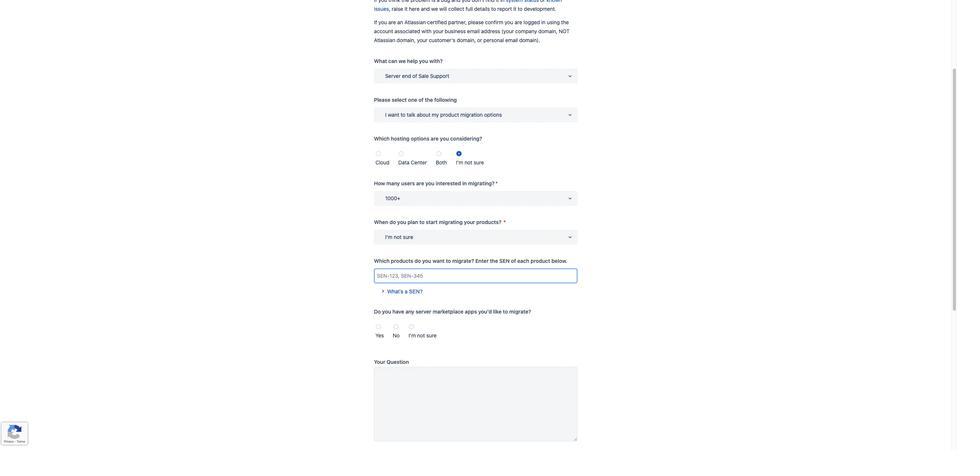 Task type: describe. For each thing, give the bounding box(es) containing it.
2 vertical spatial sure
[[427, 332, 437, 339]]

center
[[411, 159, 427, 166]]

1 vertical spatial want
[[433, 258, 445, 264]]

0 vertical spatial product
[[441, 112, 459, 118]]

which for which products do you want to migrate? enter the sen of each product below.
[[374, 258, 390, 264]]

following
[[435, 97, 457, 103]]

option group for considering?
[[374, 146, 578, 167]]

what's a sen?
[[388, 289, 423, 295]]

0 horizontal spatial want
[[388, 112, 400, 118]]

plan
[[408, 219, 418, 225]]

report
[[498, 6, 512, 12]]

1 vertical spatial options
[[411, 135, 430, 142]]

1 horizontal spatial your
[[433, 28, 444, 34]]

migrating
[[439, 219, 463, 225]]

2 vertical spatial your
[[464, 219, 475, 225]]

which hosting options are you considering?
[[374, 135, 482, 142]]

partner,
[[449, 19, 467, 25]]

my
[[432, 112, 439, 118]]

no
[[393, 332, 400, 339]]

2 horizontal spatial sure
[[474, 159, 484, 166]]

any
[[406, 309, 415, 315]]

you left "plan"
[[397, 219, 407, 225]]

1 vertical spatial i'm not sure
[[385, 234, 413, 240]]

data
[[399, 159, 410, 166]]

an
[[398, 19, 403, 25]]

each
[[518, 258, 530, 264]]

server end of sale support
[[385, 73, 450, 79]]

known
[[547, 0, 562, 3]]

do you have any server marketplace apps you'd like to migrate?
[[374, 309, 531, 315]]

server
[[416, 309, 432, 315]]

1 horizontal spatial domain,
[[457, 37, 476, 43]]

what can we help you with?
[[374, 58, 443, 64]]

if
[[374, 19, 377, 25]]

one
[[408, 97, 418, 103]]

0 horizontal spatial atlassian
[[374, 37, 396, 43]]

1 vertical spatial *
[[504, 219, 506, 225]]

both
[[436, 159, 447, 166]]

data center
[[399, 159, 427, 166]]

account
[[374, 28, 393, 34]]

0 horizontal spatial we
[[399, 58, 406, 64]]

please
[[374, 97, 391, 103]]

end
[[402, 73, 411, 79]]

not
[[559, 28, 570, 34]]

when
[[374, 219, 389, 225]]

you left considering?
[[440, 135, 449, 142]]

support
[[430, 73, 450, 79]]

1 horizontal spatial we
[[431, 6, 438, 12]]

1 horizontal spatial product
[[531, 258, 551, 264]]

marketplace
[[433, 309, 464, 315]]

users
[[401, 180, 415, 187]]

you right help on the top left of the page
[[419, 58, 428, 64]]

sen
[[500, 258, 510, 264]]

apps
[[465, 309, 477, 315]]

you'd
[[479, 309, 492, 315]]

sen?
[[409, 289, 423, 295]]

2 it from the left
[[514, 6, 517, 12]]

i
[[385, 112, 387, 118]]

2 vertical spatial i'm
[[409, 332, 416, 339]]

2 vertical spatial not
[[417, 332, 425, 339]]

are up the company
[[515, 19, 522, 25]]

here
[[409, 6, 420, 12]]

issues
[[374, 6, 389, 12]]

yes
[[376, 332, 384, 339]]

confirm
[[485, 19, 504, 25]]

what's a sen? button
[[374, 280, 427, 299]]

to left report
[[492, 6, 496, 12]]

0 vertical spatial of
[[413, 73, 417, 79]]

1 vertical spatial in
[[463, 180, 467, 187]]

address
[[481, 28, 500, 34]]

will
[[440, 6, 447, 12]]

1000+
[[385, 195, 401, 201]]

can
[[389, 58, 398, 64]]

are down the "my"
[[431, 135, 439, 142]]

using
[[547, 19, 560, 25]]

domain).
[[520, 37, 540, 43]]

0 horizontal spatial sure
[[403, 234, 413, 240]]

1 vertical spatial your
[[417, 37, 428, 43]]

below.
[[552, 258, 568, 264]]

business
[[445, 28, 466, 34]]

what's
[[388, 289, 404, 295]]

open image for i'm not sure
[[566, 233, 575, 242]]

known issues link
[[374, 0, 562, 12]]

if you are an atlassian certified partner, please confirm you are logged in using the account associated with your business email address (your company domain, not atlassian domain, your customer's domain, or personal email domain).
[[374, 19, 570, 43]]

and
[[421, 6, 430, 12]]

migration
[[461, 112, 483, 118]]

like
[[493, 309, 502, 315]]

which products do you want to migrate? enter the sen of each product below.
[[374, 258, 568, 264]]

hosting
[[391, 135, 410, 142]]

0 horizontal spatial the
[[425, 97, 433, 103]]

development.
[[524, 6, 557, 12]]

considering?
[[451, 135, 482, 142]]

i want to talk about my product migration options
[[385, 112, 502, 118]]

migrating?
[[468, 180, 495, 187]]

2 horizontal spatial of
[[511, 258, 516, 264]]

what
[[374, 58, 387, 64]]

company
[[516, 28, 537, 34]]

help
[[407, 58, 418, 64]]

1 horizontal spatial the
[[490, 258, 498, 264]]

enter
[[476, 258, 489, 264]]

to right like at the right of page
[[503, 309, 508, 315]]

open image for i want to talk about my product migration options
[[566, 110, 575, 119]]

when do you plan to start migrating your products? *
[[374, 219, 506, 225]]

do
[[374, 309, 381, 315]]

a
[[405, 289, 408, 295]]

about
[[417, 112, 431, 118]]

0 horizontal spatial do
[[390, 219, 396, 225]]

sale
[[419, 73, 429, 79]]

0 horizontal spatial domain,
[[397, 37, 416, 43]]

Your Question text field
[[374, 367, 578, 442]]



Task type: locate. For each thing, give the bounding box(es) containing it.
your down with
[[417, 37, 428, 43]]

the
[[561, 19, 569, 25], [425, 97, 433, 103], [490, 258, 498, 264]]

2 horizontal spatial domain,
[[539, 28, 558, 34]]

want right i on the left top
[[388, 112, 400, 118]]

your question
[[374, 359, 409, 365]]

or
[[477, 37, 482, 43]]

are
[[389, 19, 396, 25], [515, 19, 522, 25], [431, 135, 439, 142], [416, 180, 424, 187]]

question
[[387, 359, 409, 365]]

1 open image from the top
[[566, 110, 575, 119]]

domain, down using
[[539, 28, 558, 34]]

logged
[[524, 19, 540, 25]]

your right migrating
[[464, 219, 475, 225]]

please select one of the following
[[374, 97, 457, 103]]

0 horizontal spatial in
[[463, 180, 467, 187]]

0 vertical spatial *
[[496, 180, 498, 187]]

1 option group from the top
[[374, 146, 578, 167]]

2 option group from the top
[[374, 319, 578, 340]]

talk
[[407, 112, 416, 118]]

1 horizontal spatial atlassian
[[405, 19, 426, 25]]

0 horizontal spatial options
[[411, 135, 430, 142]]

which
[[374, 135, 390, 142], [374, 258, 390, 264]]

with
[[422, 28, 432, 34]]

not down considering?
[[465, 159, 473, 166]]

0 horizontal spatial email
[[467, 28, 480, 34]]

1 vertical spatial option group
[[374, 319, 578, 340]]

of right end
[[413, 73, 417, 79]]

personal
[[484, 37, 504, 43]]

1 vertical spatial the
[[425, 97, 433, 103]]

email down please
[[467, 28, 480, 34]]

* right products?
[[504, 219, 506, 225]]

option group down apps
[[374, 319, 578, 340]]

options
[[484, 112, 502, 118], [411, 135, 430, 142]]

1 horizontal spatial want
[[433, 258, 445, 264]]

None radio
[[376, 324, 381, 329], [393, 324, 399, 329], [376, 324, 381, 329], [393, 324, 399, 329]]

1 horizontal spatial email
[[506, 37, 518, 43]]

to up which products do you want to migrate? enter the sen of each product below. text field
[[446, 258, 451, 264]]

many
[[387, 180, 400, 187]]

1 horizontal spatial sure
[[427, 332, 437, 339]]

of right one
[[419, 97, 424, 103]]

email down (your
[[506, 37, 518, 43]]

1 vertical spatial of
[[419, 97, 424, 103]]

Which products do you want to migrate? Enter the SEN of each product below.  text field
[[374, 269, 578, 284]]

do
[[390, 219, 396, 225], [415, 258, 421, 264]]

1 vertical spatial open image
[[566, 194, 575, 203]]

the left the sen
[[490, 258, 498, 264]]

0 vertical spatial migrate?
[[453, 258, 474, 264]]

you right if
[[379, 19, 387, 25]]

email
[[467, 28, 480, 34], [506, 37, 518, 43]]

i'm not sure down server
[[409, 332, 437, 339]]

sure up migrating?
[[474, 159, 484, 166]]

please
[[468, 19, 484, 25]]

it left the here
[[405, 6, 408, 12]]

not down server
[[417, 332, 425, 339]]

0 horizontal spatial it
[[405, 6, 408, 12]]

2 horizontal spatial your
[[464, 219, 475, 225]]

you
[[379, 19, 387, 25], [505, 19, 514, 25], [419, 58, 428, 64], [440, 135, 449, 142], [426, 180, 435, 187], [397, 219, 407, 225], [422, 258, 431, 264], [382, 309, 391, 315]]

1 vertical spatial product
[[531, 258, 551, 264]]

collect
[[449, 6, 464, 12]]

domain,
[[539, 28, 558, 34], [397, 37, 416, 43], [457, 37, 476, 43]]

in right interested at left
[[463, 180, 467, 187]]

0 horizontal spatial migrate?
[[453, 258, 474, 264]]

domain, down associated
[[397, 37, 416, 43]]

we right can
[[399, 58, 406, 64]]

want right products
[[433, 258, 445, 264]]

i'm not sure up migrating?
[[456, 159, 484, 166]]

* right migrating?
[[496, 180, 498, 187]]

0 vertical spatial sure
[[474, 159, 484, 166]]

0 horizontal spatial product
[[441, 112, 459, 118]]

known issues
[[374, 0, 562, 12]]

the up the not
[[561, 19, 569, 25]]

you right do
[[382, 309, 391, 315]]

0 vertical spatial not
[[465, 159, 473, 166]]

None radio
[[376, 151, 381, 156], [399, 151, 404, 156], [437, 151, 442, 156], [457, 151, 462, 156], [409, 324, 414, 329], [376, 151, 381, 156], [399, 151, 404, 156], [437, 151, 442, 156], [457, 151, 462, 156], [409, 324, 414, 329]]

i'm down when
[[385, 234, 393, 240]]

of
[[413, 73, 417, 79], [419, 97, 424, 103], [511, 258, 516, 264]]

your
[[374, 359, 386, 365]]

0 vertical spatial option group
[[374, 146, 578, 167]]

server
[[385, 73, 401, 79]]

customer's
[[429, 37, 456, 43]]

2 horizontal spatial not
[[465, 159, 473, 166]]

open image
[[566, 72, 575, 81], [566, 194, 575, 203]]

of right the sen
[[511, 258, 516, 264]]

cloud
[[376, 159, 390, 166]]

i'm
[[456, 159, 463, 166], [385, 234, 393, 240], [409, 332, 416, 339]]

1 vertical spatial i'm
[[385, 234, 393, 240]]

0 vertical spatial your
[[433, 28, 444, 34]]

0 vertical spatial options
[[484, 112, 502, 118]]

1 open image from the top
[[566, 72, 575, 81]]

we left will
[[431, 6, 438, 12]]

your down certified
[[433, 28, 444, 34]]

2 vertical spatial i'm not sure
[[409, 332, 437, 339]]

which left hosting
[[374, 135, 390, 142]]

(your
[[502, 28, 514, 34]]

option group down considering?
[[374, 146, 578, 167]]

1 vertical spatial sure
[[403, 234, 413, 240]]

atlassian
[[405, 19, 426, 25], [374, 37, 396, 43]]

in
[[542, 19, 546, 25], [463, 180, 467, 187]]

1 horizontal spatial *
[[504, 219, 506, 225]]

0 vertical spatial email
[[467, 28, 480, 34]]

2 vertical spatial the
[[490, 258, 498, 264]]

the up about
[[425, 97, 433, 103]]

2 open image from the top
[[566, 194, 575, 203]]

open image for 1000+
[[566, 194, 575, 203]]

you left interested at left
[[426, 180, 435, 187]]

0 horizontal spatial *
[[496, 180, 498, 187]]

the inside if you are an atlassian certified partner, please confirm you are logged in using the account associated with your business email address (your company domain, not atlassian domain, your customer's domain, or personal email domain).
[[561, 19, 569, 25]]

0 vertical spatial i'm not sure
[[456, 159, 484, 166]]

2 horizontal spatial i'm
[[456, 159, 463, 166]]

open image for server end of sale support
[[566, 72, 575, 81]]

1 vertical spatial we
[[399, 58, 406, 64]]

not up products
[[394, 234, 402, 240]]

1 horizontal spatial migrate?
[[510, 309, 531, 315]]

are left "an"
[[389, 19, 396, 25]]

not
[[465, 159, 473, 166], [394, 234, 402, 240], [417, 332, 425, 339]]

2 horizontal spatial the
[[561, 19, 569, 25]]

1 vertical spatial open image
[[566, 233, 575, 242]]

product right the "my"
[[441, 112, 459, 118]]

i'm right both
[[456, 159, 463, 166]]

do right when
[[390, 219, 396, 225]]

domain, left the or
[[457, 37, 476, 43]]

sure down server
[[427, 332, 437, 339]]

are right users
[[416, 180, 424, 187]]

1 it from the left
[[405, 6, 408, 12]]

in left using
[[542, 19, 546, 25]]

,
[[389, 6, 391, 12]]

i'm not sure down "plan"
[[385, 234, 413, 240]]

1 horizontal spatial it
[[514, 6, 517, 12]]

how
[[374, 180, 385, 187]]

1 vertical spatial do
[[415, 258, 421, 264]]

0 vertical spatial want
[[388, 112, 400, 118]]

2 which from the top
[[374, 258, 390, 264]]

, raise it here and we will collect full details to report it to development.
[[389, 6, 557, 12]]

to right report
[[518, 6, 523, 12]]

migrate? right like at the right of page
[[510, 309, 531, 315]]

you up (your
[[505, 19, 514, 25]]

0 vertical spatial open image
[[566, 110, 575, 119]]

0 vertical spatial in
[[542, 19, 546, 25]]

0 vertical spatial we
[[431, 6, 438, 12]]

1 vertical spatial atlassian
[[374, 37, 396, 43]]

we
[[431, 6, 438, 12], [399, 58, 406, 64]]

associated
[[395, 28, 420, 34]]

products?
[[477, 219, 502, 225]]

0 vertical spatial the
[[561, 19, 569, 25]]

i'm right no
[[409, 332, 416, 339]]

which for which hosting options are you considering?
[[374, 135, 390, 142]]

0 horizontal spatial i'm
[[385, 234, 393, 240]]

sure
[[474, 159, 484, 166], [403, 234, 413, 240], [427, 332, 437, 339]]

raise
[[392, 6, 403, 12]]

certified
[[427, 19, 447, 25]]

you right products
[[422, 258, 431, 264]]

1 vertical spatial which
[[374, 258, 390, 264]]

product right each
[[531, 258, 551, 264]]

option group containing yes
[[374, 319, 578, 340]]

migrate? left enter
[[453, 258, 474, 264]]

migrate?
[[453, 258, 474, 264], [510, 309, 531, 315]]

0 vertical spatial open image
[[566, 72, 575, 81]]

option group for marketplace
[[374, 319, 578, 340]]

2 open image from the top
[[566, 233, 575, 242]]

1 horizontal spatial do
[[415, 258, 421, 264]]

1 horizontal spatial in
[[542, 19, 546, 25]]

atlassian down account
[[374, 37, 396, 43]]

1 vertical spatial migrate?
[[510, 309, 531, 315]]

open image
[[566, 110, 575, 119], [566, 233, 575, 242]]

1 which from the top
[[374, 135, 390, 142]]

1 horizontal spatial of
[[419, 97, 424, 103]]

interested
[[436, 180, 461, 187]]

details
[[474, 6, 490, 12]]

do right products
[[415, 258, 421, 264]]

which left products
[[374, 258, 390, 264]]

to right "plan"
[[420, 219, 425, 225]]

full
[[466, 6, 473, 12]]

1 horizontal spatial not
[[417, 332, 425, 339]]

in inside if you are an atlassian certified partner, please confirm you are logged in using the account associated with your business email address (your company domain, not atlassian domain, your customer's domain, or personal email domain).
[[542, 19, 546, 25]]

options right migration
[[484, 112, 502, 118]]

it right report
[[514, 6, 517, 12]]

to left talk
[[401, 112, 406, 118]]

select
[[392, 97, 407, 103]]

0 vertical spatial do
[[390, 219, 396, 225]]

atlassian up associated
[[405, 19, 426, 25]]

0 horizontal spatial of
[[413, 73, 417, 79]]

options right hosting
[[411, 135, 430, 142]]

1 vertical spatial not
[[394, 234, 402, 240]]

with?
[[430, 58, 443, 64]]

products
[[391, 258, 414, 264]]

option group
[[374, 146, 578, 167], [374, 319, 578, 340]]

2 vertical spatial of
[[511, 258, 516, 264]]

*
[[496, 180, 498, 187], [504, 219, 506, 225]]

1 vertical spatial email
[[506, 37, 518, 43]]

option group containing cloud
[[374, 146, 578, 167]]

1 horizontal spatial options
[[484, 112, 502, 118]]

have
[[393, 309, 404, 315]]

how many users are you interested in migrating? *
[[374, 180, 498, 187]]

0 horizontal spatial not
[[394, 234, 402, 240]]

0 horizontal spatial your
[[417, 37, 428, 43]]

i'm not sure
[[456, 159, 484, 166], [385, 234, 413, 240], [409, 332, 437, 339]]

0 vertical spatial atlassian
[[405, 19, 426, 25]]

0 vertical spatial which
[[374, 135, 390, 142]]

0 vertical spatial i'm
[[456, 159, 463, 166]]

1 horizontal spatial i'm
[[409, 332, 416, 339]]

sure down "plan"
[[403, 234, 413, 240]]



Task type: vqa. For each thing, say whether or not it's contained in the screenshot.
the leftmost 'Are'
no



